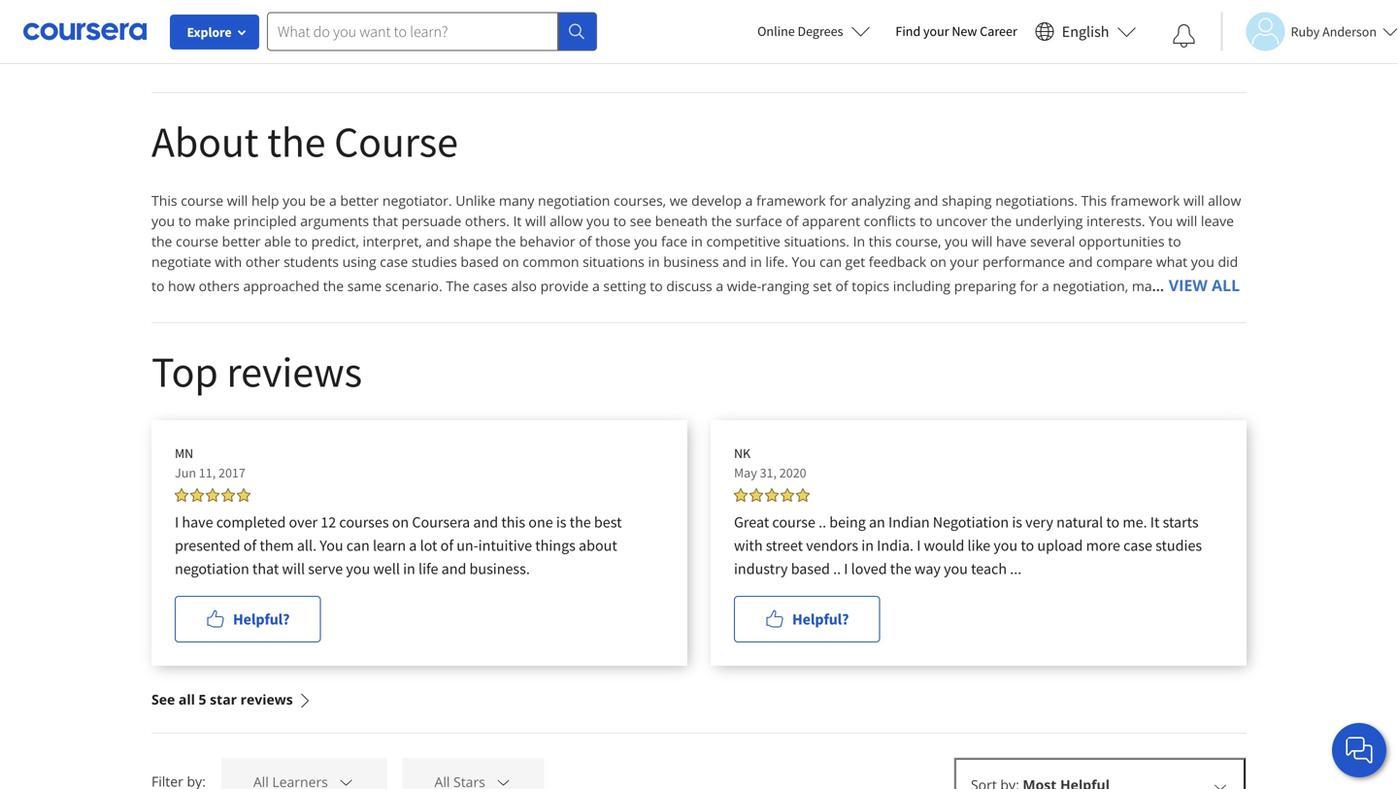 Task type: locate. For each thing, give the bounding box(es) containing it.
all.
[[297, 536, 317, 556]]

lot
[[420, 536, 438, 556]]

0 horizontal spatial for
[[830, 191, 848, 210]]

1 horizontal spatial this
[[1082, 191, 1107, 210]]

0 horizontal spatial that
[[252, 559, 279, 579]]

1 horizontal spatial your
[[950, 253, 979, 271]]

0 horizontal spatial helpful?
[[233, 610, 290, 629]]

it inside great course .. being an indian negotiation is very natural to me. it starts with street vendors in india. i would like you to upload more case studies industry based .. i loved the way you teach ...
[[1151, 513, 1160, 532]]

the left best
[[570, 513, 591, 532]]

leave
[[1201, 212, 1234, 230]]

0 vertical spatial negotiation
[[538, 191, 610, 210]]

0 horizontal spatial is
[[556, 513, 567, 532]]

reviews down approached
[[227, 345, 362, 399]]

in left the life
[[403, 559, 415, 579]]

1 horizontal spatial can
[[820, 253, 842, 271]]

2020
[[780, 464, 807, 482]]

you down 12
[[320, 536, 343, 556]]

0 horizontal spatial it
[[513, 212, 522, 230]]

is inside i have completed over 12 courses on coursera and this one is the best presented of them all. you can learn a lot of un-intuitive things about negotiation that will serve you well in life and business.
[[556, 513, 567, 532]]

0 horizontal spatial on
[[392, 513, 409, 532]]

of left those
[[579, 232, 592, 251]]

studies
[[412, 253, 457, 271], [1156, 536, 1203, 556]]

your up preparing
[[950, 253, 979, 271]]

0 vertical spatial ..
[[819, 513, 827, 532]]

will
[[227, 191, 248, 210], [1184, 191, 1205, 210], [525, 212, 546, 230], [1177, 212, 1198, 230], [972, 232, 993, 251], [282, 559, 305, 579]]

helpful? down vendors
[[793, 610, 849, 629]]

0 vertical spatial this
[[869, 232, 892, 251]]

the inside great course .. being an indian negotiation is very natural to me. it starts with street vendors in india. i would like you to upload more case studies industry based .. i loved the way you teach ...
[[890, 559, 912, 579]]

the up be
[[267, 115, 326, 169]]

your inside this course will help you be a better negotiator. unlike many negotiation courses, we develop a framework for analyzing and shaping negotiations. this framework will allow you to make principled arguments that persuade others. it will allow you to see beneath the surface of apparent conflicts to uncover the underlying interests. you will leave the course better able to predict, interpret, and shape the behavior of those you face in competitive situations.  in this course, you will have several opportunities to negotiate with other students using case studies based on common situations in business and in life. you can get feedback on your performance and compare what you did to how others approached the same scenario. the cases also provide a setting to discuss a wide-ranging set of topics including preparing for a negotiation, ma ... view all
[[950, 253, 979, 271]]

will down uncover
[[972, 232, 993, 251]]

1 horizontal spatial better
[[340, 191, 379, 210]]

performance
[[983, 253, 1065, 271]]

also
[[511, 277, 537, 295]]

more
[[1086, 536, 1121, 556]]

0 horizontal spatial can
[[347, 536, 370, 556]]

0 vertical spatial it
[[513, 212, 522, 230]]

studies up scenario. at the left top
[[412, 253, 457, 271]]

1 horizontal spatial that
[[373, 212, 398, 230]]

1 vertical spatial with
[[734, 536, 763, 556]]

1 is from the left
[[556, 513, 567, 532]]

principled
[[234, 212, 297, 230]]

and
[[914, 191, 939, 210], [426, 232, 450, 251], [723, 253, 747, 271], [1069, 253, 1093, 271], [473, 513, 498, 532], [442, 559, 467, 579]]

0 vertical spatial case
[[380, 253, 408, 271]]

this
[[869, 232, 892, 251], [501, 513, 526, 532]]

have up the 'performance'
[[997, 232, 1027, 251]]

of right lot
[[441, 536, 454, 556]]

1 horizontal spatial ...
[[1153, 276, 1164, 295]]

0 horizontal spatial case
[[380, 253, 408, 271]]

shape
[[453, 232, 492, 251]]

1 horizontal spatial based
[[791, 559, 830, 579]]

1 vertical spatial that
[[252, 559, 279, 579]]

with up others
[[215, 253, 242, 271]]

..
[[819, 513, 827, 532], [833, 559, 841, 579]]

chevron down image
[[337, 774, 355, 790], [495, 774, 512, 790], [1212, 778, 1230, 790]]

1 horizontal spatial helpful?
[[793, 610, 849, 629]]

will left help
[[227, 191, 248, 210]]

0 vertical spatial i
[[175, 513, 179, 532]]

i left loved
[[844, 559, 848, 579]]

of down completed
[[244, 536, 257, 556]]

and down 'competitive'
[[723, 253, 747, 271]]

1 horizontal spatial negotiation
[[538, 191, 610, 210]]

1 helpful? from the left
[[233, 610, 290, 629]]

analyzing
[[852, 191, 911, 210]]

1 vertical spatial this
[[501, 513, 526, 532]]

0 vertical spatial course
[[181, 191, 224, 210]]

this right in
[[869, 232, 892, 251]]

i right 'india.'
[[917, 536, 921, 556]]

2 vertical spatial i
[[844, 559, 848, 579]]

can inside this course will help you be a better negotiator. unlike many negotiation courses, we develop a framework for analyzing and shaping negotiations. this framework will allow you to make principled arguments that persuade others. it will allow you to see beneath the surface of apparent conflicts to uncover the underlying interests. you will leave the course better able to predict, interpret, and shape the behavior of those you face in competitive situations.  in this course, you will have several opportunities to negotiate with other students using case studies based on common situations in business and in life. you can get feedback on your performance and compare what you did to how others approached the same scenario. the cases also provide a setting to discuss a wide-ranging set of topics including preparing for a negotiation, ma ... view all
[[820, 253, 842, 271]]

of right set in the top of the page
[[836, 277, 849, 295]]

like
[[968, 536, 991, 556]]

of
[[786, 212, 799, 230], [579, 232, 592, 251], [836, 277, 849, 295], [244, 536, 257, 556], [441, 536, 454, 556]]

allow up behavior
[[550, 212, 583, 230]]

negotiation up behavior
[[538, 191, 610, 210]]

develop
[[692, 191, 742, 210]]

0 vertical spatial with
[[215, 253, 242, 271]]

is right one
[[556, 513, 567, 532]]

0 vertical spatial for
[[830, 191, 848, 210]]

0 vertical spatial can
[[820, 253, 842, 271]]

interpret,
[[363, 232, 422, 251]]

compare
[[1097, 253, 1153, 271]]

1 vertical spatial your
[[950, 253, 979, 271]]

0 horizontal spatial i
[[175, 513, 179, 532]]

0 horizontal spatial with
[[215, 253, 242, 271]]

surface
[[736, 212, 783, 230]]

1 horizontal spatial this
[[869, 232, 892, 251]]

1 vertical spatial based
[[791, 559, 830, 579]]

0 vertical spatial that
[[373, 212, 398, 230]]

in up loved
[[862, 536, 874, 556]]

this up the negotiate
[[152, 191, 177, 210]]

explore button
[[170, 15, 259, 50]]

have
[[997, 232, 1027, 251], [182, 513, 213, 532]]

reviews
[[227, 345, 362, 399], [241, 691, 293, 709]]

the down 'india.'
[[890, 559, 912, 579]]

based inside this course will help you be a better negotiator. unlike many negotiation courses, we develop a framework for analyzing and shaping negotiations. this framework will allow you to make principled arguments that persuade others. it will allow you to see beneath the surface of apparent conflicts to uncover the underlying interests. you will leave the course better able to predict, interpret, and shape the behavior of those you face in competitive situations.  in this course, you will have several opportunities to negotiate with other students using case studies based on common situations in business and in life. you can get feedback on your performance and compare what you did to how others approached the same scenario. the cases also provide a setting to discuss a wide-ranging set of topics including preparing for a negotiation, ma ... view all
[[461, 253, 499, 271]]

0 vertical spatial better
[[340, 191, 379, 210]]

1 horizontal spatial have
[[997, 232, 1027, 251]]

negotiate
[[152, 253, 211, 271]]

0 horizontal spatial helpful? button
[[175, 596, 321, 643]]

better up other
[[222, 232, 261, 251]]

is left very
[[1012, 513, 1023, 532]]

this up "interests."
[[1082, 191, 1107, 210]]

to up course,
[[920, 212, 933, 230]]

... right teach
[[1010, 559, 1022, 579]]

12
[[321, 513, 336, 532]]

1 horizontal spatial you
[[792, 253, 816, 271]]

case down me.
[[1124, 536, 1153, 556]]

1 horizontal spatial studies
[[1156, 536, 1203, 556]]

will down all.
[[282, 559, 305, 579]]

predict,
[[311, 232, 359, 251]]

better up arguments
[[340, 191, 379, 210]]

2 horizontal spatial chevron down image
[[1212, 778, 1230, 790]]

un-
[[457, 536, 478, 556]]

1 vertical spatial better
[[222, 232, 261, 251]]

1 horizontal spatial case
[[1124, 536, 1153, 556]]

case inside this course will help you be a better negotiator. unlike many negotiation courses, we develop a framework for analyzing and shaping negotiations. this framework will allow you to make principled arguments that persuade others. it will allow you to see beneath the surface of apparent conflicts to uncover the underlying interests. you will leave the course better able to predict, interpret, and shape the behavior of those you face in competitive situations.  in this course, you will have several opportunities to negotiate with other students using case studies based on common situations in business and in life. you can get feedback on your performance and compare what you did to how others approached the same scenario. the cases also provide a setting to discuss a wide-ranging set of topics including preparing for a negotiation, ma ... view all
[[380, 253, 408, 271]]

on up also
[[503, 253, 519, 271]]

it right me.
[[1151, 513, 1160, 532]]

a up surface
[[746, 191, 753, 210]]

...
[[1153, 276, 1164, 295], [1010, 559, 1022, 579]]

that
[[373, 212, 398, 230], [252, 559, 279, 579]]

you down situations.
[[792, 253, 816, 271]]

1 vertical spatial case
[[1124, 536, 1153, 556]]

2 vertical spatial course
[[773, 513, 816, 532]]

filled star image
[[152, 47, 165, 60], [214, 47, 227, 60], [206, 489, 220, 502], [221, 489, 235, 502], [237, 489, 251, 502], [734, 489, 748, 502], [796, 489, 810, 502]]

0 horizontal spatial you
[[320, 536, 343, 556]]

0 vertical spatial have
[[997, 232, 1027, 251]]

in left life.
[[750, 253, 762, 271]]

see all 5 star reviews button
[[152, 666, 312, 733]]

What do you want to learn? text field
[[267, 12, 558, 51]]

1 vertical spatial can
[[347, 536, 370, 556]]

star
[[210, 691, 237, 709]]

on up learn
[[392, 513, 409, 532]]

course for this
[[181, 191, 224, 210]]

to right setting
[[650, 277, 663, 295]]

starts
[[1163, 513, 1199, 532]]

opportunities
[[1079, 232, 1165, 251]]

0 vertical spatial ...
[[1153, 276, 1164, 295]]

you
[[283, 191, 306, 210], [152, 212, 175, 230], [587, 212, 610, 230], [634, 232, 658, 251], [945, 232, 969, 251], [1191, 253, 1215, 271], [994, 536, 1018, 556], [346, 559, 370, 579], [944, 559, 968, 579]]

arguments
[[300, 212, 369, 230]]

1 this from the left
[[152, 191, 177, 210]]

1 vertical spatial for
[[1020, 277, 1039, 295]]

i have completed over 12 courses on coursera and this one is the best presented of them all. you can learn a lot of un-intuitive things about negotiation that will serve you well in life and business.
[[175, 513, 622, 579]]

i up presented
[[175, 513, 179, 532]]

1 horizontal spatial for
[[1020, 277, 1039, 295]]

filled star image
[[167, 47, 181, 60], [183, 47, 196, 60], [198, 47, 212, 60], [175, 489, 188, 502], [190, 489, 204, 502], [750, 489, 763, 502], [765, 489, 779, 502], [781, 489, 794, 502]]

0 vertical spatial based
[[461, 253, 499, 271]]

0 horizontal spatial ...
[[1010, 559, 1022, 579]]

... down what in the top of the page
[[1153, 276, 1164, 295]]

1 horizontal spatial framework
[[1111, 191, 1180, 210]]

0 horizontal spatial have
[[182, 513, 213, 532]]

ma
[[1132, 277, 1153, 295]]

to
[[178, 212, 191, 230], [614, 212, 627, 230], [920, 212, 933, 230], [295, 232, 308, 251], [1169, 232, 1182, 251], [152, 277, 165, 295], [650, 277, 663, 295], [1107, 513, 1120, 532], [1021, 536, 1035, 556]]

to left me.
[[1107, 513, 1120, 532]]

provide
[[541, 277, 589, 295]]

1 horizontal spatial i
[[844, 559, 848, 579]]

have inside i have completed over 12 courses on coursera and this one is the best presented of them all. you can learn a lot of un-intuitive things about negotiation that will serve you well in life and business.
[[182, 513, 213, 532]]

course down make
[[176, 232, 219, 251]]

None search field
[[267, 12, 597, 51]]

you up the negotiate
[[152, 212, 175, 230]]

can
[[820, 253, 842, 271], [347, 536, 370, 556]]

1 horizontal spatial helpful? button
[[734, 596, 880, 643]]

industry
[[734, 559, 788, 579]]

reviews right star
[[241, 691, 293, 709]]

and up un-
[[473, 513, 498, 532]]

1 vertical spatial you
[[792, 253, 816, 271]]

with inside this course will help you be a better negotiator. unlike many negotiation courses, we develop a framework for analyzing and shaping negotiations. this framework will allow you to make principled arguments that persuade others. it will allow you to see beneath the surface of apparent conflicts to uncover the underlying interests. you will leave the course better able to predict, interpret, and shape the behavior of those you face in competitive situations.  in this course, you will have several opportunities to negotiate with other students using case studies based on common situations in business and in life. you can get feedback on your performance and compare what you did to how others approached the same scenario. the cases also provide a setting to discuss a wide-ranging set of topics including preparing for a negotiation, ma ... view all
[[215, 253, 242, 271]]

that up the interpret,
[[373, 212, 398, 230]]

0 horizontal spatial framework
[[757, 191, 826, 210]]

helpful? button
[[175, 596, 321, 643], [734, 596, 880, 643]]

will left leave
[[1177, 212, 1198, 230]]

great
[[734, 513, 769, 532]]

2 is from the left
[[1012, 513, 1023, 532]]

with down great
[[734, 536, 763, 556]]

0 horizontal spatial chevron down image
[[337, 774, 355, 790]]

this course will help you be a better negotiator. unlike many negotiation courses, we develop a framework for analyzing and shaping negotiations. this framework will allow you to make principled arguments that persuade others. it will allow you to see beneath the surface of apparent conflicts to uncover the underlying interests. you will leave the course better able to predict, interpret, and shape the behavior of those you face in competitive situations.  in this course, you will have several opportunities to negotiate with other students using case studies based on common situations in business and in life. you can get feedback on your performance and compare what you did to how others approached the same scenario. the cases also provide a setting to discuss a wide-ranging set of topics including preparing for a negotiation, ma ... view all
[[152, 191, 1242, 296]]

.. down vendors
[[833, 559, 841, 579]]

you
[[1149, 212, 1173, 230], [792, 253, 816, 271], [320, 536, 343, 556]]

based down shape
[[461, 253, 499, 271]]

have up presented
[[182, 513, 213, 532]]

one
[[529, 513, 553, 532]]

helpful? button down industry
[[734, 596, 880, 643]]

helpful? button down them
[[175, 596, 321, 643]]

0 horizontal spatial your
[[924, 22, 949, 40]]

see
[[630, 212, 652, 230]]

is inside great course .. being an indian negotiation is very natural to me. it starts with street vendors in india. i would like you to upload more case studies industry based .. i loved the way you teach ...
[[1012, 513, 1023, 532]]

0 vertical spatial reviews
[[227, 345, 362, 399]]

a left lot
[[409, 536, 417, 556]]

allow
[[1208, 191, 1242, 210], [550, 212, 583, 230]]

2 helpful? from the left
[[793, 610, 849, 629]]

framework up "interests."
[[1111, 191, 1180, 210]]

0 horizontal spatial this
[[501, 513, 526, 532]]

framework up surface
[[757, 191, 826, 210]]

studies inside great course .. being an indian negotiation is very natural to me. it starts with street vendors in india. i would like you to upload more case studies industry based .. i loved the way you teach ...
[[1156, 536, 1203, 556]]

case
[[380, 253, 408, 271], [1124, 536, 1153, 556]]

top reviews
[[152, 345, 362, 399]]

this up intuitive
[[501, 513, 526, 532]]

studies down starts
[[1156, 536, 1203, 556]]

.. left 'being'
[[819, 513, 827, 532]]

framework
[[757, 191, 826, 210], [1111, 191, 1180, 210]]

that inside this course will help you be a better negotiator. unlike many negotiation courses, we develop a framework for analyzing and shaping negotiations. this framework will allow you to make principled arguments that persuade others. it will allow you to see beneath the surface of apparent conflicts to uncover the underlying interests. you will leave the course better able to predict, interpret, and shape the behavior of those you face in competitive situations.  in this course, you will have several opportunities to negotiate with other students using case studies based on common situations in business and in life. you can get feedback on your performance and compare what you did to how others approached the same scenario. the cases also provide a setting to discuss a wide-ranging set of topics including preparing for a negotiation, ma ... view all
[[373, 212, 398, 230]]

negotiation,
[[1053, 277, 1129, 295]]

topics
[[852, 277, 890, 295]]

course
[[334, 115, 458, 169]]

1 vertical spatial studies
[[1156, 536, 1203, 556]]

0 vertical spatial studies
[[412, 253, 457, 271]]

2 horizontal spatial i
[[917, 536, 921, 556]]

1 vertical spatial allow
[[550, 212, 583, 230]]

view all button
[[1168, 272, 1241, 299]]

1 vertical spatial it
[[1151, 513, 1160, 532]]

0 horizontal spatial this
[[152, 191, 177, 210]]

nk may 31, 2020
[[734, 445, 807, 482]]

conflicts
[[864, 212, 916, 230]]

with inside great course .. being an indian negotiation is very natural to me. it starts with street vendors in india. i would like you to upload more case studies industry based .. i loved the way you teach ...
[[734, 536, 763, 556]]

0 horizontal spatial negotiation
[[175, 559, 249, 579]]

you inside i have completed over 12 courses on coursera and this one is the best presented of them all. you can learn a lot of un-intuitive things about negotiation that will serve you well in life and business.
[[320, 536, 343, 556]]

1 horizontal spatial chevron down image
[[495, 774, 512, 790]]

1 horizontal spatial with
[[734, 536, 763, 556]]

0 horizontal spatial based
[[461, 253, 499, 271]]

mn
[[175, 445, 194, 462]]

it down many
[[513, 212, 522, 230]]

explore
[[187, 23, 232, 41]]

you down uncover
[[945, 232, 969, 251]]

0 horizontal spatial studies
[[412, 253, 457, 271]]

1 vertical spatial reviews
[[241, 691, 293, 709]]

in inside great course .. being an indian negotiation is very natural to me. it starts with street vendors in india. i would like you to upload more case studies industry based .. i loved the way you teach ...
[[862, 536, 874, 556]]

you up what in the top of the page
[[1149, 212, 1173, 230]]

presented
[[175, 536, 240, 556]]

1 horizontal spatial is
[[1012, 513, 1023, 532]]

on inside i have completed over 12 courses on coursera and this one is the best presented of them all. you can learn a lot of un-intuitive things about negotiation that will serve you well in life and business.
[[392, 513, 409, 532]]

2 vertical spatial you
[[320, 536, 343, 556]]

4.9
[[237, 41, 265, 68]]

you left well
[[346, 559, 370, 579]]

1 helpful? button from the left
[[175, 596, 321, 643]]

them
[[260, 536, 294, 556]]

for up apparent
[[830, 191, 848, 210]]

2 horizontal spatial you
[[1149, 212, 1173, 230]]

on down course,
[[930, 253, 947, 271]]

... inside this course will help you be a better negotiator. unlike many negotiation courses, we develop a framework for analyzing and shaping negotiations. this framework will allow you to make principled arguments that persuade others. it will allow you to see beneath the surface of apparent conflicts to uncover the underlying interests. you will leave the course better able to predict, interpret, and shape the behavior of those you face in competitive situations.  in this course, you will have several opportunities to negotiate with other students using case studies based on common situations in business and in life. you can get feedback on your performance and compare what you did to how others approached the same scenario. the cases also provide a setting to discuss a wide-ranging set of topics including preparing for a negotiation, ma ... view all
[[1153, 276, 1164, 295]]

coursera image
[[23, 16, 147, 47]]

in inside i have completed over 12 courses on coursera and this one is the best presented of them all. you can learn a lot of un-intuitive things about negotiation that will serve you well in life and business.
[[403, 559, 415, 579]]

your
[[924, 22, 949, 40], [950, 253, 979, 271]]

this inside i have completed over 12 courses on coursera and this one is the best presented of them all. you can learn a lot of un-intuitive things about negotiation that will serve you well in life and business.
[[501, 513, 526, 532]]

in left business
[[648, 253, 660, 271]]

in
[[853, 232, 865, 251]]

with
[[215, 253, 242, 271], [734, 536, 763, 556]]

approached
[[243, 277, 320, 295]]

situations.
[[784, 232, 850, 251]]

1 horizontal spatial allow
[[1208, 191, 1242, 210]]

your right "find"
[[924, 22, 949, 40]]

4,686
[[280, 46, 315, 64]]

1 horizontal spatial ..
[[833, 559, 841, 579]]

several
[[1030, 232, 1076, 251]]

courses,
[[614, 191, 666, 210]]

get
[[846, 253, 866, 271]]

case inside great course .. being an indian negotiation is very natural to me. it starts with street vendors in india. i would like you to upload more case studies industry based .. i loved the way you teach ...
[[1124, 536, 1153, 556]]

interests.
[[1087, 212, 1146, 230]]

about
[[579, 536, 617, 556]]

1 vertical spatial negotiation
[[175, 559, 249, 579]]

courses
[[339, 513, 389, 532]]

for down the 'performance'
[[1020, 277, 1039, 295]]

0 vertical spatial you
[[1149, 212, 1173, 230]]

course inside great course .. being an indian negotiation is very natural to me. it starts with street vendors in india. i would like you to upload more case studies industry based .. i loved the way you teach ...
[[773, 513, 816, 532]]

it inside this course will help you be a better negotiator. unlike many negotiation courses, we develop a framework for analyzing and shaping negotiations. this framework will allow you to make principled arguments that persuade others. it will allow you to see beneath the surface of apparent conflicts to uncover the underlying interests. you will leave the course better able to predict, interpret, and shape the behavior of those you face in competitive situations.  in this course, you will have several opportunities to negotiate with other students using case studies based on common situations in business and in life. you can get feedback on your performance and compare what you did to how others approached the same scenario. the cases also provide a setting to discuss a wide-ranging set of topics including preparing for a negotiation, ma ... view all
[[513, 212, 522, 230]]

face
[[661, 232, 688, 251]]

1 vertical spatial ...
[[1010, 559, 1022, 579]]

you right the like
[[994, 536, 1018, 556]]

2 helpful? button from the left
[[734, 596, 880, 643]]

based down vendors
[[791, 559, 830, 579]]

1 horizontal spatial it
[[1151, 513, 1160, 532]]

course up make
[[181, 191, 224, 210]]

can left get
[[820, 253, 842, 271]]

the
[[267, 115, 326, 169], [712, 212, 732, 230], [991, 212, 1012, 230], [152, 232, 172, 251], [495, 232, 516, 251], [323, 277, 344, 295], [570, 513, 591, 532], [890, 559, 912, 579]]

course up street
[[773, 513, 816, 532]]

1 vertical spatial have
[[182, 513, 213, 532]]

shaping
[[942, 191, 992, 210]]

0 vertical spatial allow
[[1208, 191, 1242, 210]]

teach
[[971, 559, 1007, 579]]

all
[[179, 691, 195, 709]]

that down them
[[252, 559, 279, 579]]



Task type: vqa. For each thing, say whether or not it's contained in the screenshot.
IT'S
no



Task type: describe. For each thing, give the bounding box(es) containing it.
competitive
[[707, 232, 781, 251]]

same
[[347, 277, 382, 295]]

to left see
[[614, 212, 627, 230]]

2 framework from the left
[[1111, 191, 1180, 210]]

the right uncover
[[991, 212, 1012, 230]]

me.
[[1123, 513, 1148, 532]]

did
[[1218, 253, 1239, 271]]

degrees
[[798, 22, 843, 40]]

situations
[[583, 253, 645, 271]]

you left be
[[283, 191, 306, 210]]

chat with us image
[[1344, 735, 1375, 766]]

unlike
[[456, 191, 496, 210]]

and left "shaping"
[[914, 191, 939, 210]]

common
[[523, 253, 579, 271]]

cases
[[473, 277, 508, 295]]

the down develop
[[712, 212, 732, 230]]

the
[[446, 277, 470, 295]]

would
[[924, 536, 965, 556]]

the up the negotiate
[[152, 232, 172, 251]]

can inside i have completed over 12 courses on coursera and this one is the best presented of them all. you can learn a lot of un-intuitive things about negotiation that will serve you well in life and business.
[[347, 536, 370, 556]]

2 horizontal spatial on
[[930, 253, 947, 271]]

studies inside this course will help you be a better negotiator. unlike many negotiation courses, we develop a framework for analyzing and shaping negotiations. this framework will allow you to make principled arguments that persuade others. it will allow you to see beneath the surface of apparent conflicts to uncover the underlying interests. you will leave the course better able to predict, interpret, and shape the behavior of those you face in competitive situations.  in this course, you will have several opportunities to negotiate with other students using case studies based on common situations in business and in life. you can get feedback on your performance and compare what you did to how others approached the same scenario. the cases also provide a setting to discuss a wide-ranging set of topics including preparing for a negotiation, ma ... view all
[[412, 253, 457, 271]]

helpful? for that
[[233, 610, 290, 629]]

you down 'would'
[[944, 559, 968, 579]]

the down others. at the top
[[495, 232, 516, 251]]

0 vertical spatial your
[[924, 22, 949, 40]]

you up those
[[587, 212, 610, 230]]

things
[[535, 536, 576, 556]]

loved
[[851, 559, 887, 579]]

to up what in the top of the page
[[1169, 232, 1182, 251]]

jun
[[175, 464, 196, 482]]

street
[[766, 536, 803, 556]]

be
[[310, 191, 326, 210]]

english button
[[1027, 0, 1145, 63]]

make
[[195, 212, 230, 230]]

2 this from the left
[[1082, 191, 1107, 210]]

business.
[[470, 559, 530, 579]]

31,
[[760, 464, 777, 482]]

course for great
[[773, 513, 816, 532]]

and up negotiation,
[[1069, 253, 1093, 271]]

1 vertical spatial i
[[917, 536, 921, 556]]

other
[[246, 253, 280, 271]]

career
[[980, 22, 1018, 40]]

to left how
[[152, 277, 165, 295]]

help
[[251, 191, 279, 210]]

english
[[1062, 22, 1110, 41]]

and down persuade
[[426, 232, 450, 251]]

the inside i have completed over 12 courses on coursera and this one is the best presented of them all. you can learn a lot of un-intuitive things about negotiation that will serve you well in life and business.
[[570, 513, 591, 532]]

4,686 ratings
[[280, 46, 362, 64]]

negotiation inside i have completed over 12 courses on coursera and this one is the best presented of them all. you can learn a lot of un-intuitive things about negotiation that will serve you well in life and business.
[[175, 559, 249, 579]]

based inside great course .. being an indian negotiation is very natural to me. it starts with street vendors in india. i would like you to upload more case studies industry based .. i loved the way you teach ...
[[791, 559, 830, 579]]

find your new career
[[896, 22, 1018, 40]]

you inside i have completed over 12 courses on coursera and this one is the best presented of them all. you can learn a lot of un-intuitive things about negotiation that will serve you well in life and business.
[[346, 559, 370, 579]]

upload
[[1038, 536, 1083, 556]]

will up leave
[[1184, 191, 1205, 210]]

business
[[664, 253, 719, 271]]

vendors
[[806, 536, 859, 556]]

this inside this course will help you be a better negotiator. unlike many negotiation courses, we develop a framework for analyzing and shaping negotiations. this framework will allow you to make principled arguments that persuade others. it will allow you to see beneath the surface of apparent conflicts to uncover the underlying interests. you will leave the course better able to predict, interpret, and shape the behavior of those you face in competitive situations.  in this course, you will have several opportunities to negotiate with other students using case studies based on common situations in business and in life. you can get feedback on your performance and compare what you did to how others approached the same scenario. the cases also provide a setting to discuss a wide-ranging set of topics including preparing for a negotiation, ma ... view all
[[869, 232, 892, 251]]

0 horizontal spatial allow
[[550, 212, 583, 230]]

to up students
[[295, 232, 308, 251]]

feedback
[[869, 253, 927, 271]]

set
[[813, 277, 832, 295]]

discuss
[[667, 277, 713, 295]]

helpful? button for based
[[734, 596, 880, 643]]

a down the 'performance'
[[1042, 277, 1050, 295]]

to left make
[[178, 212, 191, 230]]

india.
[[877, 536, 914, 556]]

nk
[[734, 445, 751, 462]]

ruby anderson
[[1291, 23, 1377, 40]]

underlying
[[1016, 212, 1083, 230]]

negotiator.
[[383, 191, 452, 210]]

1 horizontal spatial on
[[503, 253, 519, 271]]

... inside great course .. being an indian negotiation is very natural to me. it starts with street vendors in india. i would like you to upload more case studies industry based .. i loved the way you teach ...
[[1010, 559, 1022, 579]]

a left setting
[[592, 277, 600, 295]]

2017
[[219, 464, 246, 482]]

0 horizontal spatial ..
[[819, 513, 827, 532]]

an
[[869, 513, 886, 532]]

1 vertical spatial ..
[[833, 559, 841, 579]]

1 framework from the left
[[757, 191, 826, 210]]

students
[[284, 253, 339, 271]]

others
[[199, 277, 240, 295]]

1 vertical spatial course
[[176, 232, 219, 251]]

helpful? for based
[[793, 610, 849, 629]]

ruby
[[1291, 23, 1320, 40]]

find your new career link
[[886, 19, 1027, 44]]

to down very
[[1021, 536, 1035, 556]]

online degrees button
[[742, 10, 886, 52]]

the left same
[[323, 277, 344, 295]]

a left the wide-
[[716, 277, 724, 295]]

you up 'view all' button
[[1191, 253, 1215, 271]]

a right be
[[329, 191, 337, 210]]

and right the life
[[442, 559, 467, 579]]

new
[[952, 22, 978, 40]]

natural
[[1057, 513, 1103, 532]]

have inside this course will help you be a better negotiator. unlike many negotiation courses, we develop a framework for analyzing and shaping negotiations. this framework will allow you to make principled arguments that persuade others. it will allow you to see beneath the surface of apparent conflicts to uncover the underlying interests. you will leave the course better able to predict, interpret, and shape the behavior of those you face in competitive situations.  in this course, you will have several opportunities to negotiate with other students using case studies based on common situations in business and in life. you can get feedback on your performance and compare what you did to how others approached the same scenario. the cases also provide a setting to discuss a wide-ranging set of topics including preparing for a negotiation, ma ... view all
[[997, 232, 1027, 251]]

able
[[264, 232, 291, 251]]

show notifications image
[[1173, 24, 1196, 48]]

life.
[[766, 253, 788, 271]]

those
[[595, 232, 631, 251]]

including
[[893, 277, 951, 295]]

11,
[[199, 464, 216, 482]]

apparent
[[802, 212, 861, 230]]

great course .. being an indian negotiation is very natural to me. it starts with street vendors in india. i would like you to upload more case studies industry based .. i loved the way you teach ...
[[734, 513, 1203, 579]]

a inside i have completed over 12 courses on coursera and this one is the best presented of them all. you can learn a lot of un-intuitive things about negotiation that will serve you well in life and business.
[[409, 536, 417, 556]]

helpful? button for that
[[175, 596, 321, 643]]

see all 5 star reviews
[[152, 691, 293, 709]]

intuitive
[[478, 536, 532, 556]]

ratings
[[318, 46, 362, 64]]

scenario.
[[385, 277, 443, 295]]

coursera
[[412, 513, 470, 532]]

0 horizontal spatial better
[[222, 232, 261, 251]]

will up behavior
[[525, 212, 546, 230]]

many
[[499, 191, 535, 210]]

online degrees
[[758, 22, 843, 40]]

negotiation inside this course will help you be a better negotiator. unlike many negotiation courses, we develop a framework for analyzing and shaping negotiations. this framework will allow you to make principled arguments that persuade others. it will allow you to see beneath the surface of apparent conflicts to uncover the underlying interests. you will leave the course better able to predict, interpret, and shape the behavior of those you face in competitive situations.  in this course, you will have several opportunities to negotiate with other students using case studies based on common situations in business and in life. you can get feedback on your performance and compare what you did to how others approached the same scenario. the cases also provide a setting to discuss a wide-ranging set of topics including preparing for a negotiation, ma ... view all
[[538, 191, 610, 210]]

course,
[[896, 232, 942, 251]]

top
[[152, 345, 218, 399]]

you down see
[[634, 232, 658, 251]]

all
[[1212, 275, 1240, 296]]

persuade
[[402, 212, 462, 230]]

will inside i have completed over 12 courses on coursera and this one is the best presented of them all. you can learn a lot of un-intuitive things about negotiation that will serve you well in life and business.
[[282, 559, 305, 579]]

in up business
[[691, 232, 703, 251]]

i inside i have completed over 12 courses on coursera and this one is the best presented of them all. you can learn a lot of un-intuitive things about negotiation that will serve you well in life and business.
[[175, 513, 179, 532]]

learn
[[373, 536, 406, 556]]

of up situations.
[[786, 212, 799, 230]]

find
[[896, 22, 921, 40]]

that inside i have completed over 12 courses on coursera and this one is the best presented of them all. you can learn a lot of un-intuitive things about negotiation that will serve you well in life and business.
[[252, 559, 279, 579]]

indian
[[889, 513, 930, 532]]

very
[[1026, 513, 1054, 532]]

reviews inside button
[[241, 691, 293, 709]]

others.
[[465, 212, 510, 230]]

over
[[289, 513, 318, 532]]



